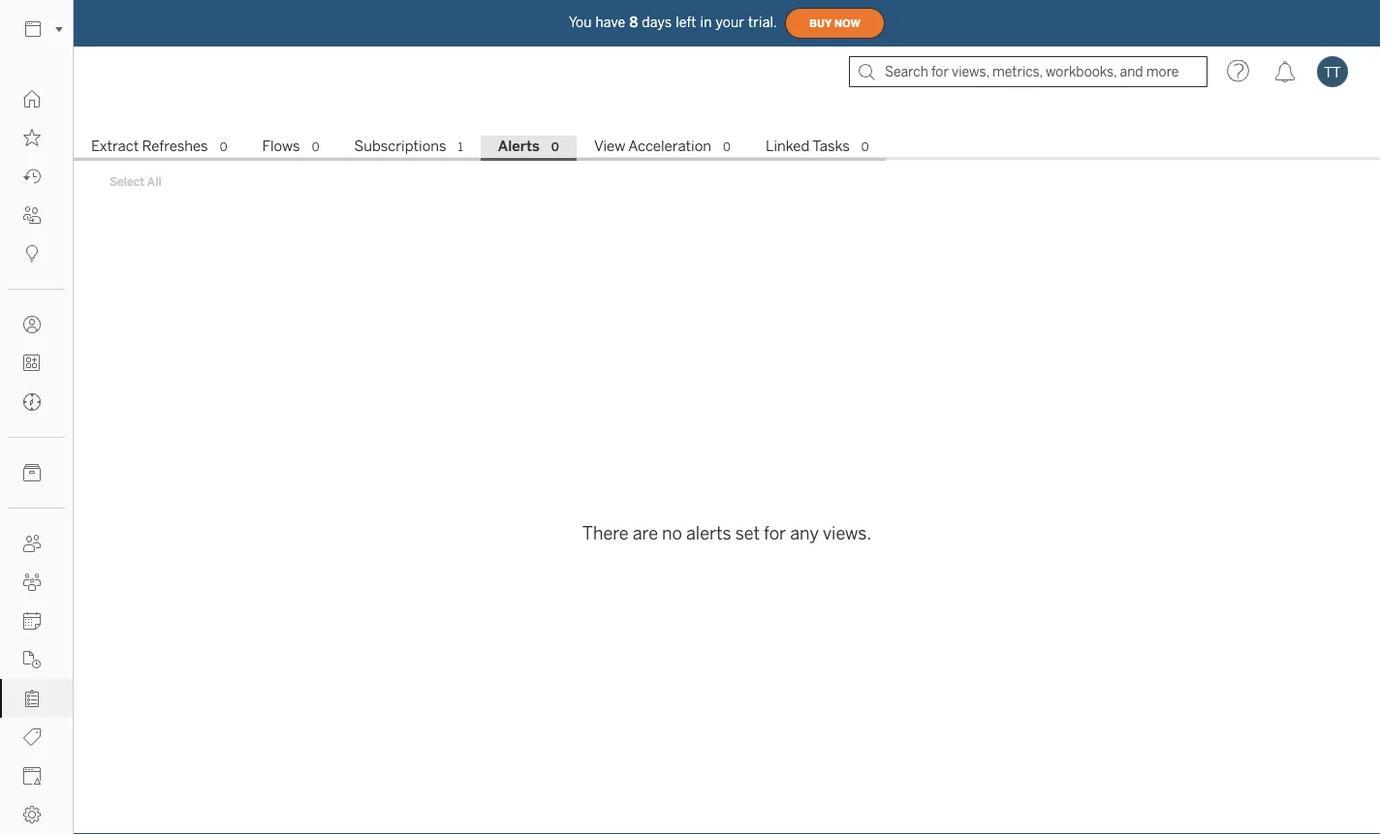 Task type: vqa. For each thing, say whether or not it's contained in the screenshot.
"Buy Now" 'button'
yes



Task type: locate. For each thing, give the bounding box(es) containing it.
0 right 'acceleration'
[[723, 140, 731, 154]]

0 right the flows
[[312, 140, 319, 154]]

there
[[582, 523, 629, 544]]

0 right alerts
[[551, 140, 559, 154]]

subscriptions
[[354, 138, 446, 155]]

navigation
[[74, 132, 1380, 161]]

have
[[596, 14, 626, 30]]

8
[[629, 14, 638, 30]]

0 for flows
[[312, 140, 319, 154]]

trial.
[[748, 14, 777, 30]]

now
[[835, 17, 861, 29]]

tasks
[[813, 138, 850, 155]]

select all button
[[97, 170, 174, 193]]

0
[[220, 140, 227, 154], [312, 140, 319, 154], [551, 140, 559, 154], [723, 140, 731, 154], [862, 140, 869, 154]]

there are no alerts set for any views. main content
[[74, 97, 1380, 835]]

0 right tasks
[[862, 140, 869, 154]]

2 0 from the left
[[312, 140, 319, 154]]

4 0 from the left
[[723, 140, 731, 154]]

3 0 from the left
[[551, 140, 559, 154]]

acceleration
[[628, 138, 711, 155]]

navigation containing extract refreshes
[[74, 132, 1380, 161]]

1 0 from the left
[[220, 140, 227, 154]]

you
[[569, 14, 592, 30]]

linked
[[766, 138, 810, 155]]

left
[[676, 14, 697, 30]]

there are no alerts set for any views.
[[582, 523, 871, 544]]

5 0 from the left
[[862, 140, 869, 154]]

days
[[642, 14, 672, 30]]

0 for extract refreshes
[[220, 140, 227, 154]]

0 for view acceleration
[[723, 140, 731, 154]]

alerts
[[498, 138, 540, 155]]

0 right "refreshes" at top
[[220, 140, 227, 154]]



Task type: describe. For each thing, give the bounding box(es) containing it.
set
[[735, 523, 760, 544]]

1
[[458, 140, 463, 154]]

select all
[[110, 174, 162, 188]]

are
[[633, 523, 658, 544]]

main navigation. press the up and down arrow keys to access links. element
[[0, 79, 73, 835]]

extract refreshes
[[91, 138, 208, 155]]

all
[[147, 174, 162, 188]]

buy now
[[809, 17, 861, 29]]

linked tasks
[[766, 138, 850, 155]]

for
[[764, 523, 786, 544]]

0 for alerts
[[551, 140, 559, 154]]

extract
[[91, 138, 139, 155]]

buy now button
[[785, 8, 885, 39]]

Search for views, metrics, workbooks, and more text field
[[849, 56, 1208, 87]]

refreshes
[[142, 138, 208, 155]]

views.
[[823, 523, 871, 544]]

view acceleration
[[594, 138, 711, 155]]

you have 8 days left in your trial.
[[569, 14, 777, 30]]

your
[[716, 14, 744, 30]]

any
[[790, 523, 819, 544]]

no
[[662, 523, 682, 544]]

flows
[[262, 138, 300, 155]]

sub-spaces tab list
[[74, 136, 1380, 161]]

alerts
[[686, 523, 731, 544]]

select
[[110, 174, 145, 188]]

0 for linked tasks
[[862, 140, 869, 154]]

view
[[594, 138, 626, 155]]

buy
[[809, 17, 832, 29]]

in
[[700, 14, 712, 30]]



